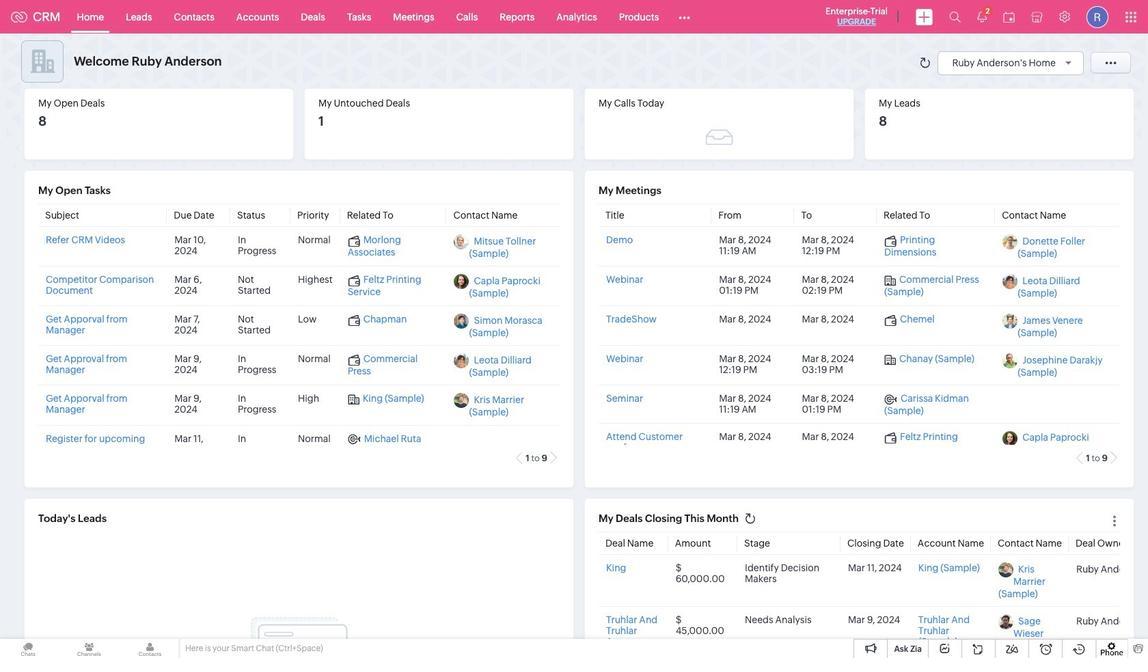 Task type: describe. For each thing, give the bounding box(es) containing it.
logo image
[[11, 11, 27, 22]]

Other Modules field
[[670, 6, 699, 28]]

search element
[[941, 0, 969, 33]]

create menu image
[[916, 9, 933, 25]]

calendar image
[[1003, 11, 1015, 22]]

chats image
[[0, 639, 56, 658]]

channels image
[[61, 639, 117, 658]]



Task type: locate. For each thing, give the bounding box(es) containing it.
search image
[[949, 11, 961, 23]]

profile element
[[1079, 0, 1117, 33]]

contacts image
[[122, 639, 178, 658]]

create menu element
[[908, 0, 941, 33]]

signals element
[[969, 0, 995, 33]]

profile image
[[1087, 6, 1109, 28]]



Task type: vqa. For each thing, say whether or not it's contained in the screenshot.
SEARCH 'icon'
yes



